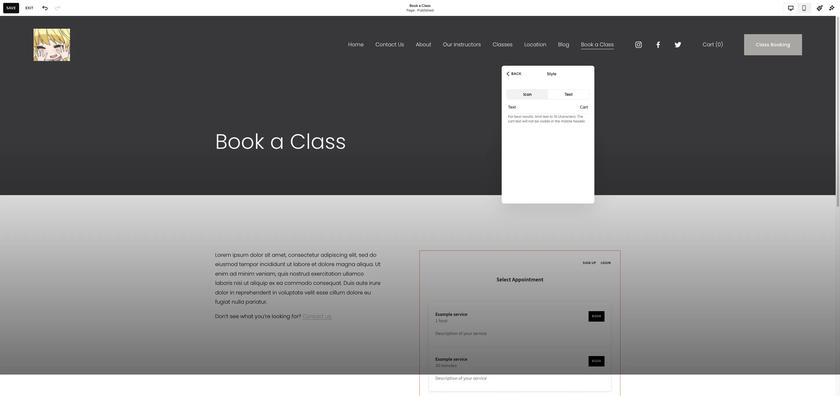 Task type: vqa. For each thing, say whether or not it's contained in the screenshot.
so
no



Task type: locate. For each thing, give the bounding box(es) containing it.
0 vertical spatial book
[[410, 3, 418, 8]]

class inside button
[[35, 150, 45, 156]]

1 horizontal spatial in
[[551, 119, 554, 123]]

save
[[6, 6, 16, 10]]

limit
[[535, 114, 542, 119]]

book inside book a class button
[[21, 150, 30, 156]]

main navigation
[[10, 48, 45, 54]]

book a class button
[[0, 147, 95, 159]]

results,
[[522, 114, 534, 119]]

system pages button
[[10, 252, 85, 265]]

1 vertical spatial pages
[[25, 256, 37, 261]]

0 vertical spatial text
[[543, 114, 549, 119]]

the
[[555, 119, 560, 123], [13, 191, 19, 195]]

book inside book a class page · published
[[410, 3, 418, 8]]

1 vertical spatial a
[[31, 150, 34, 156]]

can
[[65, 191, 71, 195]]

class inside book a class page · published
[[422, 3, 431, 8]]

website
[[10, 269, 25, 274]]

·
[[416, 8, 416, 12]]

will
[[522, 119, 528, 123]]

0 horizontal spatial class
[[35, 150, 45, 156]]

tab list
[[784, 3, 811, 13], [507, 90, 589, 99]]

pages
[[10, 27, 33, 37], [25, 256, 37, 261]]

1 horizontal spatial text
[[565, 92, 573, 97]]

0 vertical spatial tab list
[[784, 3, 811, 13]]

0 vertical spatial class
[[422, 3, 431, 8]]

1 vertical spatial in
[[10, 191, 13, 195]]

pages up tools
[[25, 256, 37, 261]]

1 vertical spatial class
[[35, 150, 45, 156]]

text up visible at right top
[[543, 114, 549, 119]]

1 horizontal spatial a
[[419, 3, 421, 8]]

0 vertical spatial a
[[419, 3, 421, 8]]

1 vertical spatial book
[[21, 150, 30, 156]]

website tools
[[10, 269, 36, 274]]

class
[[422, 3, 431, 8], [35, 150, 45, 156]]

icon
[[523, 92, 532, 97]]

book for book a class page · published
[[410, 3, 418, 8]]

text down best
[[515, 119, 521, 123]]

home
[[11, 10, 22, 15], [21, 61, 32, 66]]

navigation
[[22, 48, 45, 54]]

1 horizontal spatial text
[[543, 114, 549, 119]]

in inside the these pages are public unless they're disabled or password-protected, but they don't appear in the navigation. search engines can also discover them.
[[10, 191, 13, 195]]

0 horizontal spatial in
[[10, 191, 13, 195]]

0 horizontal spatial a
[[31, 150, 34, 156]]

home for home
[[11, 10, 22, 15]]

utilities
[[10, 244, 26, 250]]

don't
[[63, 186, 72, 191]]

0 horizontal spatial the
[[13, 191, 19, 195]]

1 horizontal spatial the
[[555, 119, 560, 123]]

7.1
[[23, 284, 26, 289]]

a for book a class
[[31, 150, 34, 156]]

1 horizontal spatial book
[[410, 3, 418, 8]]

version 7.1
[[10, 284, 26, 289]]

0 horizontal spatial book
[[21, 150, 30, 156]]

1 horizontal spatial tab list
[[784, 3, 811, 13]]

1 horizontal spatial class
[[422, 3, 431, 8]]

engines
[[51, 191, 64, 195]]

mobile
[[561, 119, 572, 123]]

1 vertical spatial the
[[13, 191, 19, 195]]

Text text field
[[539, 101, 588, 114]]

text up for
[[508, 105, 516, 110]]

text up text text box
[[565, 92, 573, 97]]

0 vertical spatial the
[[555, 119, 560, 123]]

pages up main navigation
[[10, 27, 33, 37]]

public
[[38, 182, 48, 186]]

are
[[32, 182, 37, 186]]

protected,
[[31, 186, 48, 191]]

in down or
[[10, 191, 13, 195]]

exit
[[25, 6, 33, 10]]

back
[[511, 71, 522, 76]]

a
[[419, 3, 421, 8], [31, 150, 34, 156]]

style
[[547, 71, 557, 76]]

learn more
[[35, 196, 53, 200]]

page
[[406, 8, 415, 12]]

in
[[551, 119, 554, 123], [10, 191, 13, 195]]

book
[[410, 3, 418, 8], [21, 150, 30, 156]]

text
[[543, 114, 549, 119], [515, 119, 521, 123]]

to
[[550, 114, 553, 119]]

more
[[45, 196, 53, 200]]

a inside book a class page · published
[[419, 3, 421, 8]]

home for home demo
[[21, 61, 32, 66]]

0 vertical spatial home
[[11, 10, 22, 15]]

the down '10'
[[555, 119, 560, 123]]

published
[[417, 8, 434, 12]]

0 vertical spatial text
[[565, 92, 573, 97]]

0 vertical spatial in
[[551, 119, 554, 123]]

1 vertical spatial text
[[515, 119, 521, 123]]

1 vertical spatial tab list
[[507, 90, 589, 99]]

0 horizontal spatial tab list
[[507, 90, 589, 99]]

visible
[[540, 119, 550, 123]]

the up discover
[[13, 191, 19, 195]]

home inside button
[[11, 10, 22, 15]]

icon button
[[507, 90, 548, 99]]

in down to
[[551, 119, 554, 123]]

cart
[[508, 119, 515, 123]]

1 vertical spatial home
[[21, 61, 32, 66]]

tools
[[26, 269, 36, 274]]

text
[[565, 92, 573, 97], [508, 105, 516, 110]]

not
[[528, 119, 534, 123]]

back button
[[505, 67, 523, 80]]

0 horizontal spatial text
[[508, 105, 516, 110]]

home down save
[[11, 10, 22, 15]]

a inside button
[[31, 150, 34, 156]]

home down main navigation
[[21, 61, 32, 66]]

10
[[554, 114, 557, 119]]

these pages are public unless they're disabled or password-protected, but they don't appear in the navigation. search engines can also discover them.
[[10, 182, 87, 200]]

pages
[[20, 182, 31, 186]]

search
[[38, 191, 50, 195]]



Task type: describe. For each thing, give the bounding box(es) containing it.
system pages
[[10, 256, 37, 261]]

learn
[[35, 196, 44, 200]]

a for book a class page · published
[[419, 3, 421, 8]]

book for book a class
[[21, 150, 30, 156]]

but
[[49, 186, 55, 191]]

1 vertical spatial text
[[508, 105, 516, 110]]

for best results, limit text to 10 characters. the cart text will not be visible in the mobile header.
[[508, 114, 586, 123]]

in inside "for best results, limit text to 10 characters. the cart text will not be visible in the mobile header."
[[551, 119, 554, 123]]

not
[[32, 211, 38, 215]]

best
[[514, 114, 522, 119]]

main
[[10, 48, 20, 54]]

text inside button
[[565, 92, 573, 97]]

they
[[55, 186, 62, 191]]

discover
[[10, 196, 24, 200]]

not linked is empty
[[32, 211, 62, 215]]

linked
[[39, 211, 49, 215]]

0 horizontal spatial text
[[515, 119, 521, 123]]

class for book a class
[[35, 150, 45, 156]]

is
[[49, 211, 52, 215]]

navigation.
[[19, 191, 37, 195]]

save button
[[3, 3, 19, 13]]

also
[[71, 191, 78, 195]]

or
[[10, 186, 13, 191]]

system
[[10, 256, 24, 261]]

them.
[[24, 196, 34, 200]]

home button
[[0, 6, 29, 19]]

unless
[[49, 182, 59, 186]]

header.
[[573, 119, 586, 123]]

0 vertical spatial pages
[[10, 27, 33, 37]]

characters.
[[558, 114, 576, 119]]

exit button
[[22, 3, 37, 13]]

class for book a class page · published
[[422, 3, 431, 8]]

the
[[577, 114, 583, 119]]

for
[[508, 114, 513, 119]]

password-
[[14, 186, 31, 191]]

the inside the these pages are public unless they're disabled or password-protected, but they don't appear in the navigation. search engines can also discover them.
[[13, 191, 19, 195]]

tab list containing icon
[[507, 90, 589, 99]]

these
[[10, 182, 20, 186]]

add a new page to the "main navigation" group image
[[71, 48, 77, 54]]

home demo
[[21, 61, 44, 66]]

disabled
[[72, 182, 87, 186]]

empty
[[53, 211, 62, 215]]

learn more link
[[35, 196, 53, 200]]

book a class
[[21, 150, 45, 156]]

book a class page · published
[[406, 3, 434, 12]]

the inside "for best results, limit text to 10 characters. the cart text will not be visible in the mobile header."
[[555, 119, 560, 123]]

website tools button
[[10, 265, 85, 278]]

appear
[[73, 186, 84, 191]]

pages inside button
[[25, 256, 37, 261]]

version
[[10, 284, 22, 289]]

text button
[[548, 90, 589, 99]]

demo
[[34, 62, 44, 66]]

they're
[[60, 182, 71, 186]]

be
[[535, 119, 539, 123]]



